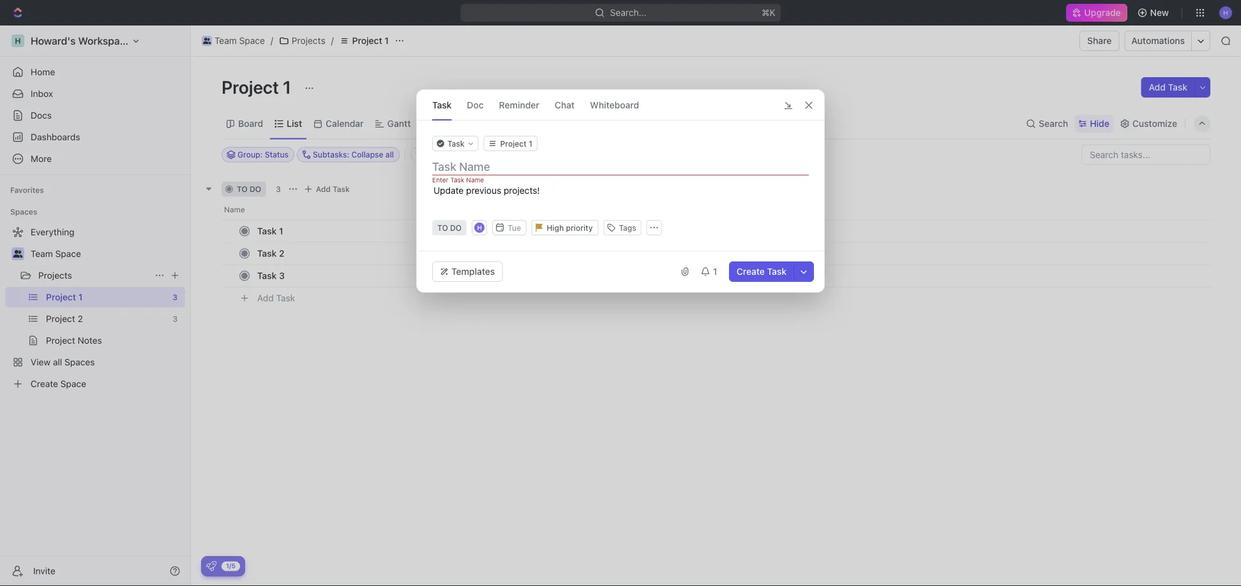 Task type: locate. For each thing, give the bounding box(es) containing it.
create
[[737, 267, 765, 277]]

search
[[1039, 118, 1068, 129]]

1 button
[[695, 262, 724, 282]]

1 ‎task from the top
[[257, 226, 277, 237]]

team space inside tree
[[31, 249, 81, 259]]

0 horizontal spatial team
[[31, 249, 53, 259]]

2 / from the left
[[331, 35, 334, 46]]

space inside sidebar navigation
[[55, 249, 81, 259]]

user group image
[[203, 38, 211, 44], [13, 250, 23, 258]]

projects
[[292, 35, 325, 46], [38, 270, 72, 281]]

task up customize
[[1168, 82, 1187, 93]]

1
[[385, 35, 389, 46], [283, 76, 291, 97], [279, 226, 283, 237], [713, 267, 717, 277]]

0 vertical spatial project 1
[[352, 35, 389, 46]]

2 vertical spatial add task
[[257, 293, 295, 304]]

inbox
[[31, 88, 53, 99]]

2 ‎task from the top
[[257, 248, 277, 259]]

‎task 2
[[257, 248, 284, 259]]

0 vertical spatial ‎task
[[257, 226, 277, 237]]

hide
[[1090, 118, 1109, 129]]

share button
[[1080, 31, 1119, 51]]

calendar
[[326, 118, 364, 129]]

task button
[[432, 90, 452, 120]]

add task button down task 3
[[252, 291, 300, 306]]

team space link
[[199, 33, 268, 49], [31, 244, 183, 264]]

add task button
[[1141, 77, 1195, 98], [301, 182, 355, 197], [252, 291, 300, 306]]

projects link
[[276, 33, 329, 49], [38, 266, 149, 286]]

dashboards link
[[5, 127, 185, 147]]

1 vertical spatial to do
[[437, 223, 462, 232]]

whiteboard button
[[590, 90, 639, 120]]

do left h
[[450, 223, 462, 232]]

add down task 3
[[257, 293, 274, 304]]

task down "table" on the top
[[448, 139, 464, 148]]

board
[[238, 118, 263, 129]]

1 horizontal spatial /
[[331, 35, 334, 46]]

reminder button
[[499, 90, 539, 120]]

0 vertical spatial team space
[[215, 35, 265, 46]]

1 horizontal spatial project
[[352, 35, 382, 46]]

1 vertical spatial projects link
[[38, 266, 149, 286]]

0 horizontal spatial projects
[[38, 270, 72, 281]]

1 vertical spatial user group image
[[13, 250, 23, 258]]

‎task
[[257, 226, 277, 237], [257, 248, 277, 259]]

tree containing team space
[[5, 222, 185, 395]]

0 horizontal spatial team space link
[[31, 244, 183, 264]]

2
[[279, 248, 284, 259]]

add task down task 3
[[257, 293, 295, 304]]

chat
[[555, 100, 575, 110]]

search button
[[1022, 115, 1072, 133]]

to
[[237, 185, 248, 194], [437, 223, 448, 232]]

1 horizontal spatial team space link
[[199, 33, 268, 49]]

do
[[250, 185, 261, 194], [450, 223, 462, 232]]

1 vertical spatial ‎task
[[257, 248, 277, 259]]

assignees
[[532, 150, 570, 159]]

create task button
[[729, 262, 794, 282]]

list link
[[284, 115, 302, 133]]

do up ‎task 1
[[250, 185, 261, 194]]

0 vertical spatial projects
[[292, 35, 325, 46]]

/
[[271, 35, 273, 46], [331, 35, 334, 46]]

add task up ‎task 1 link
[[316, 185, 350, 194]]

upgrade link
[[1066, 4, 1127, 22]]

table
[[434, 118, 457, 129]]

add task button up ‎task 1 link
[[301, 182, 355, 197]]

team
[[215, 35, 237, 46], [31, 249, 53, 259]]

user group image inside sidebar navigation
[[13, 250, 23, 258]]

update previous projects!
[[433, 185, 540, 196]]

0 horizontal spatial /
[[271, 35, 273, 46]]

board link
[[236, 115, 263, 133]]

to do button
[[432, 220, 467, 236]]

add task button up customize
[[1141, 77, 1195, 98]]

dialog containing task
[[416, 89, 825, 293]]

1 horizontal spatial projects link
[[276, 33, 329, 49]]

0 vertical spatial do
[[250, 185, 261, 194]]

0 vertical spatial add
[[1149, 82, 1166, 93]]

1 vertical spatial team space link
[[31, 244, 183, 264]]

1 horizontal spatial team space
[[215, 35, 265, 46]]

1 horizontal spatial do
[[450, 223, 462, 232]]

invite
[[33, 566, 55, 577]]

1 horizontal spatial to
[[437, 223, 448, 232]]

0 horizontal spatial project
[[222, 76, 279, 97]]

project
[[352, 35, 382, 46], [222, 76, 279, 97]]

team inside sidebar navigation
[[31, 249, 53, 259]]

projects!
[[504, 185, 540, 196]]

table link
[[432, 115, 457, 133]]

tree
[[5, 222, 185, 395]]

2 vertical spatial add task button
[[252, 291, 300, 306]]

to do left h
[[437, 223, 462, 232]]

1 vertical spatial projects
[[38, 270, 72, 281]]

1 vertical spatial team space
[[31, 249, 81, 259]]

0 vertical spatial to do
[[237, 185, 261, 194]]

3
[[276, 185, 281, 194], [279, 271, 285, 281]]

1 vertical spatial do
[[450, 223, 462, 232]]

add up ‎task 1 link
[[316, 185, 331, 194]]

1 horizontal spatial user group image
[[203, 38, 211, 44]]

task inside create task button
[[767, 267, 787, 277]]

3 down the 2
[[279, 271, 285, 281]]

space
[[239, 35, 265, 46], [55, 249, 81, 259]]

0 horizontal spatial add task
[[257, 293, 295, 304]]

task down task 3
[[276, 293, 295, 304]]

task
[[1168, 82, 1187, 93], [432, 100, 452, 110], [448, 139, 464, 148], [333, 185, 350, 194], [767, 267, 787, 277], [257, 271, 277, 281], [276, 293, 295, 304]]

0 horizontal spatial project 1
[[222, 76, 295, 97]]

0 vertical spatial projects link
[[276, 33, 329, 49]]

⌘k
[[762, 7, 775, 18]]

0 vertical spatial add task
[[1149, 82, 1187, 93]]

add task up customize
[[1149, 82, 1187, 93]]

add
[[1149, 82, 1166, 93], [316, 185, 331, 194], [257, 293, 274, 304]]

user group image inside team space link
[[203, 38, 211, 44]]

0 vertical spatial team space link
[[199, 33, 268, 49]]

2 vertical spatial add
[[257, 293, 274, 304]]

0 vertical spatial project
[[352, 35, 382, 46]]

‎task left the 2
[[257, 248, 277, 259]]

1 horizontal spatial team
[[215, 35, 237, 46]]

‎task up ‎task 2
[[257, 226, 277, 237]]

to do up ‎task 1
[[237, 185, 261, 194]]

task right create
[[767, 267, 787, 277]]

1 inside project 1 link
[[385, 35, 389, 46]]

1 vertical spatial to
[[437, 223, 448, 232]]

1 vertical spatial team
[[31, 249, 53, 259]]

1 vertical spatial space
[[55, 249, 81, 259]]

automations button
[[1125, 31, 1191, 50]]

1 horizontal spatial project 1
[[352, 35, 389, 46]]

task up ‎task 1 link
[[333, 185, 350, 194]]

2 horizontal spatial add task
[[1149, 82, 1187, 93]]

onboarding checklist button image
[[206, 562, 216, 572]]

0 vertical spatial space
[[239, 35, 265, 46]]

tags
[[619, 223, 636, 232]]

1 vertical spatial add task button
[[301, 182, 355, 197]]

doc button
[[467, 90, 484, 120]]

1 horizontal spatial add task
[[316, 185, 350, 194]]

3 up ‎task 1
[[276, 185, 281, 194]]

0 horizontal spatial to do
[[237, 185, 261, 194]]

templates
[[451, 267, 495, 277]]

0 horizontal spatial projects link
[[38, 266, 149, 286]]

add up customize
[[1149, 82, 1166, 93]]

0 horizontal spatial space
[[55, 249, 81, 259]]

1 vertical spatial add
[[316, 185, 331, 194]]

team space
[[215, 35, 265, 46], [31, 249, 81, 259]]

0 horizontal spatial add
[[257, 293, 274, 304]]

high priority button
[[531, 220, 598, 236]]

1 inside ‎task 1 link
[[279, 226, 283, 237]]

high priority button
[[531, 220, 598, 236]]

assignees button
[[516, 147, 576, 162]]

0 vertical spatial to
[[237, 185, 248, 194]]

to do
[[237, 185, 261, 194], [437, 223, 462, 232]]

‎task 2 link
[[254, 245, 442, 263]]

1 button
[[695, 262, 724, 282]]

add task for the bottommost add task button
[[257, 293, 295, 304]]

0 horizontal spatial team space
[[31, 249, 81, 259]]

1 horizontal spatial to do
[[437, 223, 462, 232]]

task up table link
[[432, 100, 452, 110]]

sidebar navigation
[[0, 26, 191, 587]]

project 1
[[352, 35, 389, 46], [222, 76, 295, 97]]

chat button
[[555, 90, 575, 120]]

docs
[[31, 110, 52, 121]]

0 vertical spatial team
[[215, 35, 237, 46]]

add task
[[1149, 82, 1187, 93], [316, 185, 350, 194], [257, 293, 295, 304]]

0 vertical spatial user group image
[[203, 38, 211, 44]]

automations
[[1132, 35, 1185, 46]]

0 horizontal spatial user group image
[[13, 250, 23, 258]]

dialog
[[416, 89, 825, 293]]

task down ‎task 2
[[257, 271, 277, 281]]



Task type: vqa. For each thing, say whether or not it's contained in the screenshot.
Add Task
yes



Task type: describe. For each thing, give the bounding box(es) containing it.
previous
[[466, 185, 501, 196]]

‎task 1
[[257, 226, 283, 237]]

favorites
[[10, 186, 44, 195]]

hide button
[[1075, 115, 1113, 133]]

dashboards
[[31, 132, 80, 142]]

Task Name text field
[[432, 159, 811, 174]]

update
[[433, 185, 464, 196]]

home link
[[5, 62, 185, 82]]

favorites button
[[5, 183, 49, 198]]

1/5
[[226, 563, 236, 570]]

doc
[[467, 100, 484, 110]]

‎task for ‎task 2
[[257, 248, 277, 259]]

high priority
[[547, 223, 593, 232]]

gantt link
[[385, 115, 411, 133]]

‎task 1 link
[[254, 222, 442, 241]]

projects inside tree
[[38, 270, 72, 281]]

whiteboard
[[590, 100, 639, 110]]

task button
[[432, 136, 479, 151]]

do inside dropdown button
[[450, 223, 462, 232]]

1 vertical spatial add task
[[316, 185, 350, 194]]

home
[[31, 67, 55, 77]]

1 vertical spatial project 1
[[222, 76, 295, 97]]

list
[[287, 118, 302, 129]]

task 3 link
[[254, 267, 442, 285]]

upgrade
[[1084, 7, 1121, 18]]

customize button
[[1116, 115, 1181, 133]]

to inside dropdown button
[[437, 223, 448, 232]]

h button
[[473, 222, 486, 234]]

docs link
[[5, 105, 185, 126]]

share
[[1087, 35, 1112, 46]]

high
[[547, 223, 564, 232]]

priority
[[566, 223, 593, 232]]

1 inside 1 button
[[713, 267, 717, 277]]

new button
[[1132, 3, 1177, 23]]

projects link inside tree
[[38, 266, 149, 286]]

templates button
[[432, 262, 503, 282]]

1 horizontal spatial space
[[239, 35, 265, 46]]

h
[[477, 224, 482, 231]]

gantt
[[387, 118, 411, 129]]

search...
[[610, 7, 646, 18]]

task 3
[[257, 271, 285, 281]]

0 vertical spatial 3
[[276, 185, 281, 194]]

Search tasks... text field
[[1082, 145, 1210, 164]]

to do inside dropdown button
[[437, 223, 462, 232]]

new
[[1150, 7, 1169, 18]]

inbox link
[[5, 84, 185, 104]]

customize
[[1132, 118, 1177, 129]]

1 horizontal spatial add
[[316, 185, 331, 194]]

0 horizontal spatial do
[[250, 185, 261, 194]]

1 vertical spatial 3
[[279, 271, 285, 281]]

1 / from the left
[[271, 35, 273, 46]]

spaces
[[10, 207, 37, 216]]

tags button
[[604, 220, 641, 236]]

2 horizontal spatial add
[[1149, 82, 1166, 93]]

project 1 link
[[336, 33, 392, 49]]

onboarding checklist button element
[[206, 562, 216, 572]]

task inside task dropdown button
[[448, 139, 464, 148]]

1 vertical spatial project
[[222, 76, 279, 97]]

0 vertical spatial add task button
[[1141, 77, 1195, 98]]

tags button
[[604, 220, 641, 236]]

calendar link
[[323, 115, 364, 133]]

‎task for ‎task 1
[[257, 226, 277, 237]]

create task
[[737, 267, 787, 277]]

task inside task 3 link
[[257, 271, 277, 281]]

1 horizontal spatial projects
[[292, 35, 325, 46]]

add task for add task button to the top
[[1149, 82, 1187, 93]]

0 horizontal spatial to
[[237, 185, 248, 194]]

tree inside sidebar navigation
[[5, 222, 185, 395]]

reminder
[[499, 100, 539, 110]]



